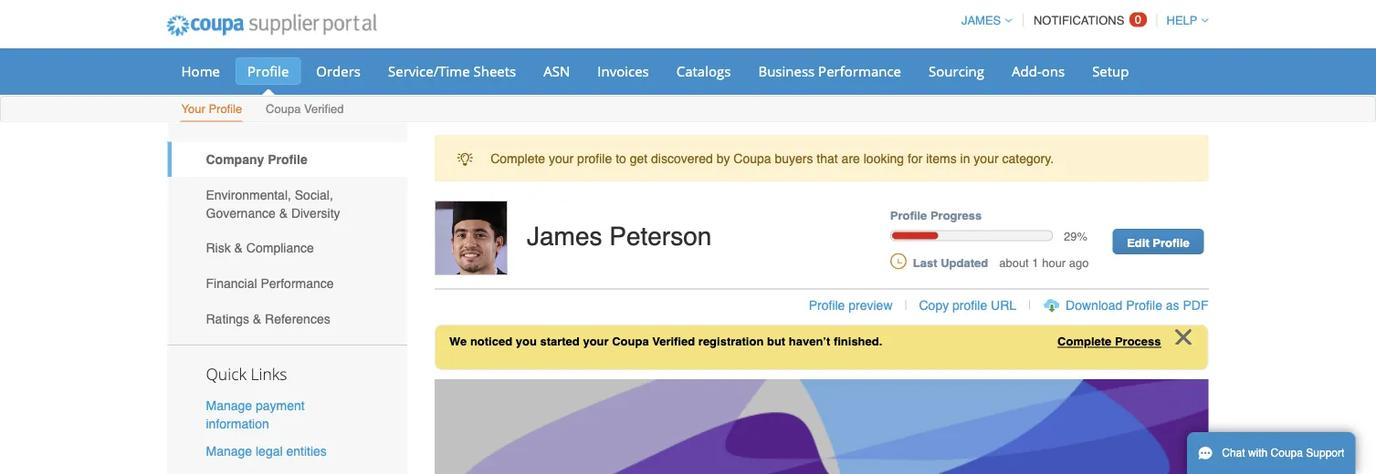 Task type: locate. For each thing, give the bounding box(es) containing it.
0 horizontal spatial your
[[549, 151, 574, 166]]

peterson
[[609, 222, 712, 251]]

company profile link
[[168, 142, 407, 177]]

1 vertical spatial manage
[[206, 444, 252, 459]]

ratings
[[206, 312, 249, 326]]

manage up information
[[206, 399, 252, 414]]

james peterson image
[[435, 201, 508, 276]]

noticed
[[470, 335, 513, 349]]

environmental, social, governance & diversity
[[206, 188, 340, 221]]

your right started on the bottom left of the page
[[583, 335, 609, 349]]

environmental, social, governance & diversity link
[[168, 177, 407, 231]]

profile
[[577, 151, 612, 166], [953, 298, 988, 313]]

& for compliance
[[234, 241, 243, 256]]

for
[[908, 151, 923, 166]]

manage inside manage payment information
[[206, 399, 252, 414]]

performance up references
[[261, 277, 334, 291]]

& inside the environmental, social, governance & diversity
[[279, 206, 288, 221]]

coupa right by
[[734, 151, 771, 166]]

0 horizontal spatial verified
[[304, 102, 344, 116]]

information
[[206, 418, 269, 432]]

0 horizontal spatial &
[[234, 241, 243, 256]]

verified
[[304, 102, 344, 116], [652, 335, 695, 349]]

0 horizontal spatial complete
[[491, 151, 545, 166]]

profile inside button
[[1126, 298, 1163, 313]]

financial
[[206, 277, 257, 291]]

2 manage from the top
[[206, 444, 252, 459]]

& right risk
[[234, 241, 243, 256]]

0 vertical spatial performance
[[819, 62, 902, 80]]

coupa
[[266, 102, 301, 116], [734, 151, 771, 166], [612, 335, 649, 349], [1271, 448, 1303, 460]]

coupa supplier portal image
[[154, 3, 389, 48]]

ago
[[1069, 256, 1089, 270]]

progress
[[931, 209, 982, 222]]

hour
[[1042, 256, 1066, 270]]

manage
[[206, 399, 252, 414], [206, 444, 252, 459]]

finished.
[[834, 335, 883, 349]]

manage down information
[[206, 444, 252, 459]]

1
[[1032, 256, 1039, 270]]

2 horizontal spatial &
[[279, 206, 288, 221]]

1 vertical spatial performance
[[261, 277, 334, 291]]

1 horizontal spatial performance
[[819, 62, 902, 80]]

complete inside alert
[[491, 151, 545, 166]]

manage legal entities
[[206, 444, 327, 459]]

discovered
[[651, 151, 713, 166]]

items
[[926, 151, 957, 166]]

1 horizontal spatial verified
[[652, 335, 695, 349]]

service/time sheets
[[388, 62, 516, 80]]

profile right edit
[[1153, 236, 1190, 250]]

complete down sheets
[[491, 151, 545, 166]]

payment
[[256, 399, 305, 414]]

&
[[279, 206, 288, 221], [234, 241, 243, 256], [253, 312, 261, 326]]

0 vertical spatial complete
[[491, 151, 545, 166]]

started
[[540, 335, 580, 349]]

coupa inside james peterson banner
[[612, 335, 649, 349]]

business performance link
[[747, 58, 913, 85]]

complete your profile to get discovered by coupa buyers that are looking for items in your category.
[[491, 151, 1054, 166]]

profile left as
[[1126, 298, 1163, 313]]

we noticed you started your coupa verified registration but haven't finished.
[[449, 335, 883, 349]]

risk & compliance
[[206, 241, 314, 256]]

your right in
[[974, 151, 999, 166]]

to
[[616, 151, 626, 166]]

james peterson banner
[[435, 201, 1209, 475]]

company profile
[[206, 152, 308, 167]]

catalogs
[[677, 62, 731, 80]]

1 horizontal spatial your
[[583, 335, 609, 349]]

2 vertical spatial &
[[253, 312, 261, 326]]

company
[[206, 152, 264, 167]]

verified left registration
[[652, 335, 695, 349]]

home
[[181, 62, 220, 80]]

profile left progress
[[890, 209, 927, 222]]

your left to
[[549, 151, 574, 166]]

coupa right started on the bottom left of the page
[[612, 335, 649, 349]]

complete down "download"
[[1058, 335, 1112, 349]]

last updated
[[913, 256, 988, 270]]

about 1 hour ago
[[999, 256, 1089, 270]]

1 vertical spatial verified
[[652, 335, 695, 349]]

you
[[516, 335, 537, 349]]

1 vertical spatial &
[[234, 241, 243, 256]]

buyers
[[775, 151, 813, 166]]

1 horizontal spatial &
[[253, 312, 261, 326]]

james peterson
[[527, 222, 712, 251]]

social,
[[295, 188, 333, 202]]

coupa verified
[[266, 102, 344, 116]]

as
[[1166, 298, 1180, 313]]

1 manage from the top
[[206, 399, 252, 414]]

& right ratings
[[253, 312, 261, 326]]

updated
[[941, 256, 988, 270]]

2 horizontal spatial your
[[974, 151, 999, 166]]

performance for business performance
[[819, 62, 902, 80]]

1 vertical spatial complete
[[1058, 335, 1112, 349]]

preview
[[849, 298, 893, 313]]

catalogs link
[[665, 58, 743, 85]]

copy
[[919, 298, 949, 313]]

add-ons
[[1012, 62, 1065, 80]]

0 vertical spatial manage
[[206, 399, 252, 414]]

are
[[842, 151, 860, 166]]

your inside james peterson banner
[[583, 335, 609, 349]]

profile up haven't
[[809, 298, 845, 313]]

complete process
[[1058, 335, 1161, 349]]

complete your profile to get discovered by coupa buyers that are looking for items in your category. alert
[[435, 136, 1209, 182]]

manage for manage legal entities
[[206, 444, 252, 459]]

0 vertical spatial &
[[279, 206, 288, 221]]

0 horizontal spatial profile
[[577, 151, 612, 166]]

background image
[[435, 380, 1209, 475]]

james
[[527, 222, 602, 251]]

1 horizontal spatial complete
[[1058, 335, 1112, 349]]

profile inside copy profile url button
[[953, 298, 988, 313]]

invoices link
[[586, 58, 661, 85]]

profile left url
[[953, 298, 988, 313]]

coupa right with
[[1271, 448, 1303, 460]]

edit profile
[[1127, 236, 1190, 250]]

0 horizontal spatial performance
[[261, 277, 334, 291]]

& left diversity
[[279, 206, 288, 221]]

profile left to
[[577, 151, 612, 166]]

1 vertical spatial profile
[[953, 298, 988, 313]]

financial performance link
[[168, 266, 407, 302]]

asn
[[544, 62, 570, 80]]

1 horizontal spatial profile
[[953, 298, 988, 313]]

verified down orders link
[[304, 102, 344, 116]]

verified inside james peterson banner
[[652, 335, 695, 349]]

references
[[265, 312, 330, 326]]

performance right business
[[819, 62, 902, 80]]

sourcing
[[929, 62, 985, 80]]

chat with coupa support
[[1222, 448, 1345, 460]]

0 vertical spatial profile
[[577, 151, 612, 166]]

category.
[[1002, 151, 1054, 166]]

coupa down profile link
[[266, 102, 301, 116]]

chat with coupa support button
[[1187, 433, 1356, 475]]

chat
[[1222, 448, 1246, 460]]

complete inside james peterson banner
[[1058, 335, 1112, 349]]

profile
[[248, 62, 289, 80], [209, 102, 242, 116], [268, 152, 308, 167], [890, 209, 927, 222], [1153, 236, 1190, 250], [809, 298, 845, 313], [1126, 298, 1163, 313]]



Task type: describe. For each thing, give the bounding box(es) containing it.
profile preview link
[[809, 298, 893, 313]]

0 vertical spatial verified
[[304, 102, 344, 116]]

in
[[960, 151, 970, 166]]

setup
[[1093, 62, 1129, 80]]

orders link
[[304, 58, 373, 85]]

that
[[817, 151, 838, 166]]

copy profile url
[[919, 298, 1017, 313]]

business
[[759, 62, 815, 80]]

profile link
[[236, 58, 301, 85]]

looking
[[864, 151, 904, 166]]

business performance
[[759, 62, 902, 80]]

complete for complete process
[[1058, 335, 1112, 349]]

your profile
[[181, 102, 242, 116]]

sourcing link
[[917, 58, 997, 85]]

add-
[[1012, 62, 1042, 80]]

registration
[[699, 335, 764, 349]]

but
[[767, 335, 786, 349]]

profile right your at the top left of page
[[209, 102, 242, 116]]

profile progress
[[890, 209, 982, 222]]

profile up the social,
[[268, 152, 308, 167]]

compliance
[[246, 241, 314, 256]]

performance for financial performance
[[261, 277, 334, 291]]

with
[[1249, 448, 1268, 460]]

ons
[[1042, 62, 1065, 80]]

ratings & references
[[206, 312, 330, 326]]

quick links
[[206, 364, 287, 386]]

invoices
[[598, 62, 649, 80]]

your
[[181, 102, 205, 116]]

url
[[991, 298, 1017, 313]]

quick
[[206, 364, 247, 386]]

support
[[1306, 448, 1345, 460]]

edit
[[1127, 236, 1150, 250]]

service/time
[[388, 62, 470, 80]]

by
[[717, 151, 730, 166]]

orders
[[316, 62, 361, 80]]

we
[[449, 335, 467, 349]]

your profile link
[[180, 98, 243, 122]]

manage for manage payment information
[[206, 399, 252, 414]]

process
[[1115, 335, 1161, 349]]

diversity
[[291, 206, 340, 221]]

copy profile url button
[[919, 297, 1017, 315]]

edit profile link
[[1113, 229, 1204, 255]]

pdf
[[1183, 298, 1209, 313]]

download
[[1066, 298, 1123, 313]]

environmental,
[[206, 188, 291, 202]]

add-ons link
[[1000, 58, 1077, 85]]

complete for complete your profile to get discovered by coupa buyers that are looking for items in your category.
[[491, 151, 545, 166]]

risk & compliance link
[[168, 231, 407, 266]]

entities
[[286, 444, 327, 459]]

service/time sheets link
[[376, 58, 528, 85]]

manage payment information link
[[206, 399, 305, 432]]

last
[[913, 256, 938, 270]]

profile inside complete your profile to get discovered by coupa buyers that are looking for items in your category. alert
[[577, 151, 612, 166]]

profile preview
[[809, 298, 893, 313]]

home link
[[169, 58, 232, 85]]

& for references
[[253, 312, 261, 326]]

profile down coupa supplier portal image
[[248, 62, 289, 80]]

coupa verified link
[[265, 98, 345, 122]]

manage legal entities link
[[206, 444, 327, 459]]

links
[[251, 364, 287, 386]]

29%
[[1064, 230, 1088, 244]]

sheets
[[474, 62, 516, 80]]

download profile as pdf button
[[1066, 297, 1209, 315]]

close image
[[1176, 329, 1192, 345]]

setup link
[[1081, 58, 1141, 85]]

governance
[[206, 206, 276, 221]]

financial performance
[[206, 277, 334, 291]]

risk
[[206, 241, 231, 256]]

get
[[630, 151, 648, 166]]

asn link
[[532, 58, 582, 85]]

coupa inside alert
[[734, 151, 771, 166]]

coupa inside button
[[1271, 448, 1303, 460]]



Task type: vqa. For each thing, say whether or not it's contained in the screenshot.
the topmost cited
no



